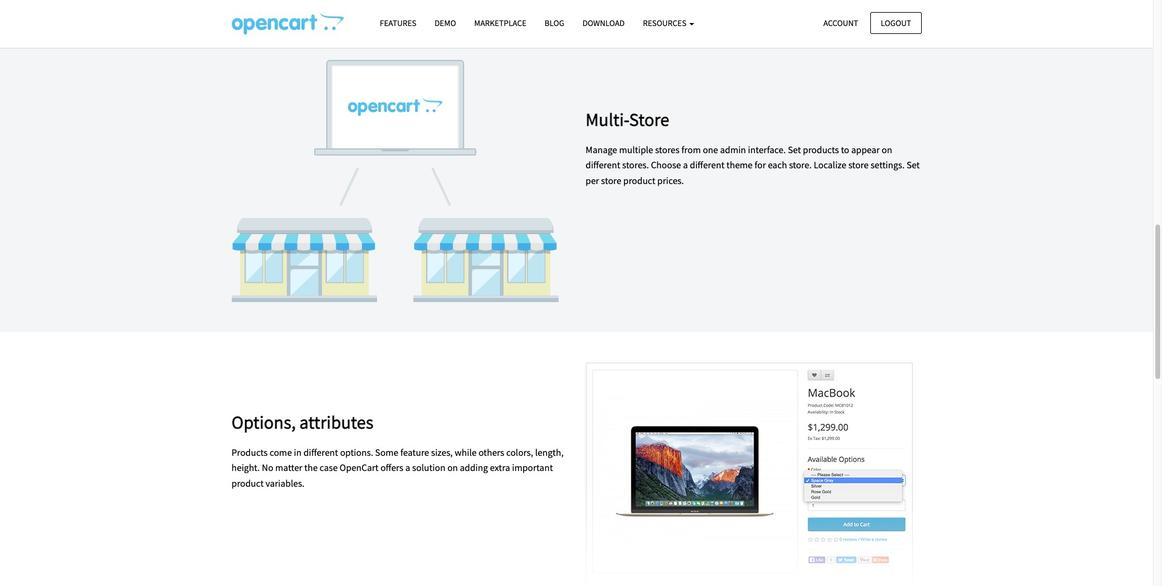 Task type: vqa. For each thing, say whether or not it's contained in the screenshot.
extra
yes



Task type: describe. For each thing, give the bounding box(es) containing it.
to
[[841, 143, 850, 155]]

2 horizontal spatial different
[[690, 159, 725, 171]]

no
[[262, 461, 273, 474]]

options, attributes
[[232, 410, 374, 433]]

while
[[455, 446, 477, 458]]

offers
[[381, 461, 404, 474]]

in
[[294, 446, 302, 458]]

interface.
[[748, 143, 786, 155]]

manage
[[586, 143, 617, 155]]

choose
[[651, 159, 681, 171]]

a inside products come in different options. some feature sizes, while others colors, length, height. no matter the case opencart offers a solution on adding extra important product variables.
[[405, 461, 410, 474]]

blog link
[[536, 13, 574, 34]]

products come in different options. some feature sizes, while others colors, length, height. no matter the case opencart offers a solution on adding extra important product variables.
[[232, 446, 564, 489]]

a inside manage multiple stores from one admin interface. set products to appear on different stores. choose a different theme for each store. localize store settings. set per store product prices.
[[683, 159, 688, 171]]

products
[[232, 446, 268, 458]]

multiple
[[619, 143, 653, 155]]

localize
[[814, 159, 847, 171]]

important
[[512, 461, 553, 474]]

0 horizontal spatial set
[[788, 143, 801, 155]]

1 horizontal spatial different
[[586, 159, 620, 171]]

extra
[[490, 461, 510, 474]]

multi-
[[586, 108, 629, 131]]

attributes
[[300, 410, 374, 433]]

account
[[824, 17, 859, 28]]

options, attributes image
[[586, 362, 913, 586]]

stores.
[[622, 159, 649, 171]]

solution
[[412, 461, 446, 474]]

colors,
[[506, 446, 533, 458]]

store.
[[789, 159, 812, 171]]

prices.
[[658, 174, 684, 186]]

options.
[[340, 446, 373, 458]]

account link
[[813, 12, 869, 34]]

download link
[[574, 13, 634, 34]]

on inside manage multiple stores from one admin interface. set products to appear on different stores. choose a different theme for each store. localize store settings. set per store product prices.
[[882, 143, 893, 155]]

products
[[803, 143, 839, 155]]

matter
[[275, 461, 303, 474]]

resources link
[[634, 13, 703, 34]]

stores
[[655, 143, 680, 155]]

store
[[629, 108, 670, 131]]



Task type: locate. For each thing, give the bounding box(es) containing it.
manage multiple stores from one admin interface. set products to appear on different stores. choose a different theme for each store. localize store settings. set per store product prices.
[[586, 143, 920, 186]]

multi store image
[[232, 60, 559, 302]]

0 horizontal spatial product
[[232, 477, 264, 489]]

multi-store
[[586, 108, 670, 131]]

1 vertical spatial a
[[405, 461, 410, 474]]

logout
[[881, 17, 912, 28]]

different up case
[[304, 446, 338, 458]]

different down manage
[[586, 159, 620, 171]]

0 horizontal spatial different
[[304, 446, 338, 458]]

set right settings.
[[907, 159, 920, 171]]

1 vertical spatial on
[[448, 461, 458, 474]]

on down sizes,
[[448, 461, 458, 474]]

different
[[586, 159, 620, 171], [690, 159, 725, 171], [304, 446, 338, 458]]

1 vertical spatial product
[[232, 477, 264, 489]]

on inside products come in different options. some feature sizes, while others colors, length, height. no matter the case opencart offers a solution on adding extra important product variables.
[[448, 461, 458, 474]]

admin
[[720, 143, 746, 155]]

download
[[583, 18, 625, 28]]

1 horizontal spatial product
[[624, 174, 656, 186]]

adding
[[460, 461, 488, 474]]

height.
[[232, 461, 260, 474]]

set
[[788, 143, 801, 155], [907, 159, 920, 171]]

store
[[849, 159, 869, 171], [601, 174, 622, 186]]

set up store.
[[788, 143, 801, 155]]

opencart - features image
[[232, 13, 344, 35]]

0 horizontal spatial store
[[601, 174, 622, 186]]

on
[[882, 143, 893, 155], [448, 461, 458, 474]]

feature
[[400, 446, 429, 458]]

logout link
[[871, 12, 922, 34]]

marketplace
[[474, 18, 527, 28]]

1 vertical spatial set
[[907, 159, 920, 171]]

a down from
[[683, 159, 688, 171]]

0 horizontal spatial a
[[405, 461, 410, 474]]

from
[[682, 143, 701, 155]]

demo
[[435, 18, 456, 28]]

0 vertical spatial a
[[683, 159, 688, 171]]

per
[[586, 174, 599, 186]]

1 horizontal spatial set
[[907, 159, 920, 171]]

marketplace link
[[465, 13, 536, 34]]

options,
[[232, 410, 296, 433]]

for
[[755, 159, 766, 171]]

0 vertical spatial set
[[788, 143, 801, 155]]

product down stores.
[[624, 174, 656, 186]]

a
[[683, 159, 688, 171], [405, 461, 410, 474]]

store down appear
[[849, 159, 869, 171]]

some
[[375, 446, 399, 458]]

on up settings.
[[882, 143, 893, 155]]

product inside products come in different options. some feature sizes, while others colors, length, height. no matter the case opencart offers a solution on adding extra important product variables.
[[232, 477, 264, 489]]

features link
[[371, 13, 426, 34]]

different down one
[[690, 159, 725, 171]]

0 horizontal spatial on
[[448, 461, 458, 474]]

come
[[270, 446, 292, 458]]

product inside manage multiple stores from one admin interface. set products to appear on different stores. choose a different theme for each store. localize store settings. set per store product prices.
[[624, 174, 656, 186]]

0 vertical spatial product
[[624, 174, 656, 186]]

the
[[304, 461, 318, 474]]

0 vertical spatial store
[[849, 159, 869, 171]]

1 horizontal spatial a
[[683, 159, 688, 171]]

length,
[[535, 446, 564, 458]]

1 horizontal spatial store
[[849, 159, 869, 171]]

others
[[479, 446, 505, 458]]

appear
[[852, 143, 880, 155]]

product down height.
[[232, 477, 264, 489]]

store right per
[[601, 174, 622, 186]]

variables.
[[266, 477, 305, 489]]

blog
[[545, 18, 565, 28]]

case
[[320, 461, 338, 474]]

opencart
[[340, 461, 379, 474]]

demo link
[[426, 13, 465, 34]]

1 horizontal spatial on
[[882, 143, 893, 155]]

settings.
[[871, 159, 905, 171]]

one
[[703, 143, 718, 155]]

0 vertical spatial on
[[882, 143, 893, 155]]

each
[[768, 159, 787, 171]]

1 vertical spatial store
[[601, 174, 622, 186]]

sizes,
[[431, 446, 453, 458]]

features
[[380, 18, 417, 28]]

theme
[[727, 159, 753, 171]]

a right "offers"
[[405, 461, 410, 474]]

different inside products come in different options. some feature sizes, while others colors, length, height. no matter the case opencart offers a solution on adding extra important product variables.
[[304, 446, 338, 458]]

product
[[624, 174, 656, 186], [232, 477, 264, 489]]

resources
[[643, 18, 688, 28]]



